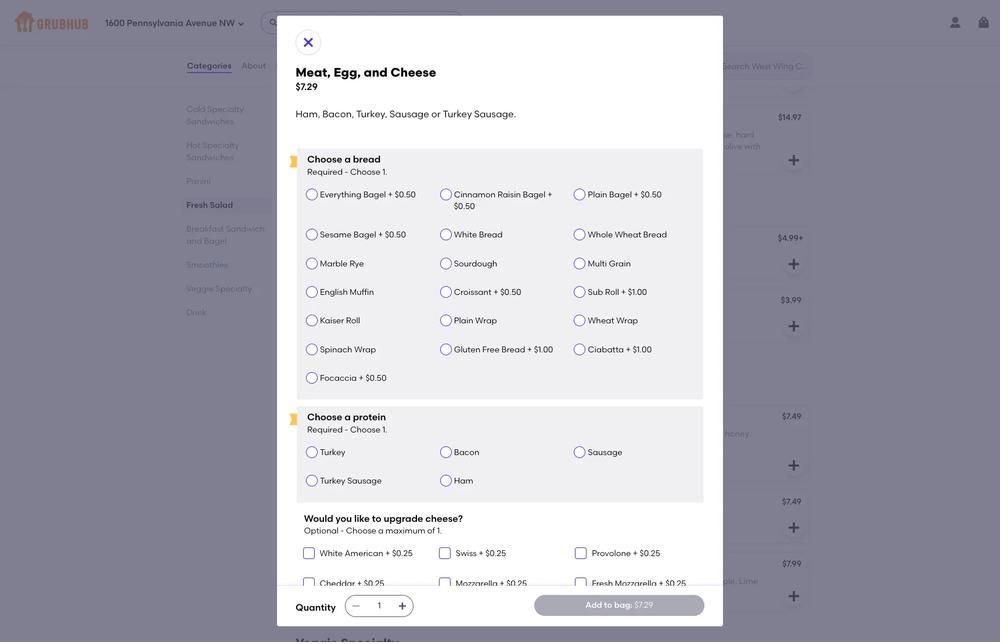 Task type: describe. For each thing, give the bounding box(es) containing it.
ciabatta
[[588, 345, 624, 355]]

caesar inside 'shredded parmesan, house croutons, with romaine lettuce, caesar dressing.'
[[305, 68, 334, 78]]

focaccia
[[320, 374, 357, 384]]

cheese
[[646, 154, 675, 164]]

spinach
[[320, 345, 353, 355]]

plain wrap
[[454, 316, 497, 326]]

banana, for strawberry,
[[352, 577, 386, 587]]

sub
[[588, 288, 603, 298]]

egg, for meat, egg, and cheese $7.29
[[334, 65, 361, 80]]

2 bagel with cream cheese from the top
[[566, 313, 668, 323]]

celery,
[[637, 577, 664, 587]]

would
[[304, 514, 334, 525]]

categories
[[187, 61, 232, 71]]

required for choose a protein
[[307, 425, 343, 435]]

turkey down bananas,
[[320, 448, 346, 458]]

egg for egg
[[305, 235, 321, 244]]

smoothies for school day smoothies
[[352, 413, 394, 423]]

blue
[[566, 499, 583, 509]]

1 horizontal spatial to
[[605, 601, 613, 611]]

balsamic
[[305, 154, 341, 164]]

0 vertical spatial wheat
[[615, 230, 642, 240]]

bagel up 'whole wheat bread'
[[610, 190, 632, 200]]

bagel up white bread
[[449, 200, 485, 214]]

drink tab
[[187, 307, 268, 319]]

low
[[588, 589, 604, 599]]

smoothies inside tab
[[187, 260, 228, 270]]

veggie specialty
[[187, 284, 252, 294]]

choose down feta
[[307, 154, 343, 165]]

reviews
[[276, 61, 308, 71]]

yogurt, for strawberries, orange juice, low fat yogurt, honey.
[[440, 515, 468, 525]]

sausage up happy day smoothies at bottom
[[348, 477, 382, 487]]

smoothies for blue moon smoothies
[[609, 499, 651, 509]]

bagel right sesame
[[354, 230, 376, 240]]

ham
[[454, 477, 474, 487]]

parmesan,
[[346, 45, 388, 55]]

cold specialty sandwiches
[[187, 105, 244, 127]]

honey. for strawberries, orange juice, low fat yogurt, honey.
[[470, 515, 496, 525]]

quantity
[[296, 603, 336, 614]]

1 horizontal spatial $7.29
[[520, 296, 539, 305]]

sandwiches for hot
[[187, 153, 234, 163]]

about
[[242, 61, 266, 71]]

tomato,
[[566, 45, 598, 55]]

white for white american + $0.25
[[320, 549, 343, 559]]

romaine inside 'shredded parmesan, house croutons, with romaine lettuce, caesar dressing.'
[[362, 56, 395, 66]]

$7.29 inside meat, egg, and cheese $7.29
[[296, 81, 318, 92]]

dressing. inside feta cheese, hard boiled egg, tomato, red pepper, cucumber, kalamata olive, with romaine lettuce, balsamic vinaigrette dressing.
[[389, 154, 424, 164]]

salad inside 'tab'
[[210, 201, 233, 210]]

fresh mozzarella + $0.25
[[592, 579, 687, 589]]

plain bagel + $0.50
[[588, 190, 662, 200]]

- for bread
[[345, 167, 348, 177]]

0 vertical spatial breakfast
[[296, 200, 356, 214]]

smoothies add whey protein for an additional charge.
[[296, 366, 440, 390]]

salad for caesar salad
[[336, 28, 360, 38]]

sandwich inside breakfast sandwich and bagel
[[226, 224, 265, 234]]

cucumber, inside tomato, carrot, cucumber, with romaine lettuce, balsamic vinaigrette.
[[628, 45, 670, 55]]

svg image inside main navigation navigation
[[238, 20, 244, 27]]

school day smoothies image
[[462, 406, 549, 481]]

smoothies tab
[[187, 259, 268, 271]]

veggie specialty tab
[[187, 283, 268, 295]]

sandwiches for cold
[[187, 117, 234, 127]]

avenue
[[186, 18, 217, 28]]

search icon image
[[704, 59, 718, 73]]

kaiser roll
[[320, 316, 360, 326]]

a for bread
[[345, 154, 351, 165]]

olive,
[[390, 142, 411, 152]]

honey. for one banana, blueberries, low fat yogurt, honey.
[[726, 430, 751, 440]]

egg, for meat, egg, and cheese
[[330, 297, 347, 307]]

fat for peanutbutter,
[[434, 430, 445, 440]]

upgrade
[[384, 514, 424, 525]]

sausage up egg,
[[390, 108, 429, 119]]

2 horizontal spatial $7.29
[[635, 601, 654, 611]]

romain
[[566, 154, 594, 164]]

$4.99
[[778, 233, 799, 243]]

shredded parmesan, house croutons, with romaine lettuce, caesar dressing.
[[305, 45, 427, 78]]

vinaigrette.
[[604, 56, 649, 66]]

$7.99
[[783, 560, 802, 570]]

and left "cinnamon"
[[422, 200, 446, 214]]

blueberries, banana, apple juice, honey.
[[566, 515, 722, 525]]

lime
[[740, 577, 759, 587]]

white bread
[[454, 230, 503, 240]]

egg for egg and cheese
[[566, 235, 581, 244]]

- inside the would you like to upgrade cheese? optional - choose a maximum of 1.
[[341, 527, 344, 537]]

with inside 'shredded parmesan, house croutons, with romaine lettuce, caesar dressing.'
[[344, 56, 360, 66]]

banana,
[[602, 577, 635, 587]]

cheese inside meat, egg, and cheese $7.29
[[391, 65, 437, 80]]

fresh salad tab
[[187, 199, 268, 212]]

- for protein
[[345, 425, 348, 435]]

$14.97
[[779, 112, 802, 122]]

protein inside smoothies add whey protein for an additional charge.
[[331, 382, 355, 390]]

shredded
[[305, 45, 344, 55]]

choose down 'bread'
[[350, 167, 381, 177]]

lettuce, inside tomato, carrot, cucumber, with romaine lettuce, balsamic vinaigrette.
[[726, 45, 755, 55]]

like
[[354, 514, 370, 525]]

bacon,
[[655, 130, 683, 140]]

croissant
[[454, 288, 492, 298]]

egg and cheese
[[566, 235, 631, 244]]

$1.00 right the free
[[534, 345, 554, 355]]

hot specialty sandwiches tab
[[187, 139, 268, 164]]

happy day smoothies
[[305, 499, 394, 509]]

0 horizontal spatial wheat
[[588, 316, 615, 326]]

1 vertical spatial blue
[[627, 154, 644, 164]]

1. for bread
[[383, 167, 388, 177]]

spinach wrap
[[320, 345, 376, 355]]

whole
[[588, 230, 613, 240]]

$0.25 for provolone + $0.25
[[640, 549, 661, 559]]

apple,
[[712, 577, 738, 587]]

moon
[[585, 499, 607, 509]]

apple for blue moon smoothies
[[649, 515, 672, 525]]

breakfast sandwich and bagel inside 'tab'
[[187, 224, 265, 246]]

meat, for meat, egg, and cheese
[[305, 297, 328, 307]]

plain for plain wrap
[[454, 316, 474, 326]]

$7.49 for one banana, blueberries, low fat yogurt, honey.
[[783, 412, 802, 422]]

feta cheese, hard boiled egg, tomato, red pepper, cucumber, kalamata olive, with romaine lettuce, balsamic vinaigrette dressing.
[[305, 130, 503, 164]]

bananas,
[[323, 430, 360, 440]]

kalamata inside grilled chicken breast, bacon, blue cheese, hard boiled ege. avocado, tomato, kalamata olive with romain lettuce, blue cheese dressing.
[[684, 142, 723, 152]]

roll for kaiser
[[346, 316, 360, 326]]

1 vertical spatial bacon,
[[328, 313, 356, 323]]

$1.00 down grain
[[628, 288, 648, 298]]

breakfast sandwich and bagel tab
[[187, 223, 268, 248]]

strawberry, banana, apple juice, honey.
[[305, 577, 461, 587]]

bagel right 'everything' on the left
[[364, 190, 386, 200]]

red
[[457, 130, 470, 140]]

1 bagel with cream cheese from the top
[[566, 297, 669, 307]]

wheat wrap
[[588, 316, 639, 326]]

1 vertical spatial ham,
[[305, 313, 327, 323]]

fat for juice,
[[427, 515, 438, 525]]

would you like to upgrade cheese? optional - choose a maximum of 1.
[[304, 514, 463, 537]]

grilled
[[566, 130, 591, 140]]

strawberries, orange juice, low fat yogurt, honey.
[[305, 515, 496, 525]]

1 horizontal spatial add
[[586, 601, 603, 611]]

free
[[483, 345, 500, 355]]

1 horizontal spatial blue
[[685, 130, 702, 140]]

cheese, inside feta cheese, hard boiled egg, tomato, red pepper, cucumber, kalamata olive, with romaine lettuce, balsamic vinaigrette dressing.
[[325, 130, 355, 140]]

cinnamon
[[454, 190, 496, 200]]

school day smoothies
[[305, 413, 394, 423]]

sub roll + $1.00
[[588, 288, 648, 298]]

juice, inside spinach, banana, celery, cucumber, apple, lime juice, low fat yogurt, crushed ice
[[566, 589, 586, 599]]

0 vertical spatial ham,
[[296, 108, 320, 119]]

protein inside choose a protein required - choose 1.
[[353, 412, 386, 423]]

cheddar
[[320, 579, 355, 589]]

daily squeeze smoothies
[[305, 561, 405, 571]]

apple for daily squeeze smoothies
[[387, 577, 410, 587]]

gluten free bread + $1.00
[[454, 345, 554, 355]]

breast,
[[626, 130, 653, 140]]

tomato, carrot, cucumber, with romaine lettuce, balsamic vinaigrette.
[[566, 45, 755, 66]]

and right 'english'
[[349, 297, 365, 307]]

and up multi
[[583, 235, 599, 244]]

choose up two
[[307, 412, 343, 423]]

green detox
[[566, 561, 615, 571]]

cucumber,
[[666, 577, 710, 587]]

bagel inside the 'cinnamon raisin bagel + $0.50'
[[523, 190, 546, 200]]

0 vertical spatial ham, bacon, turkey, sausage or turkey sausage.
[[296, 108, 516, 119]]

low for juice,
[[412, 515, 425, 525]]

of
[[428, 527, 435, 537]]

main navigation navigation
[[0, 0, 1001, 45]]

strawberries,
[[305, 515, 357, 525]]

sesame
[[320, 230, 352, 240]]

bread
[[353, 154, 381, 165]]

low for peanutbutter,
[[418, 430, 432, 440]]

green
[[566, 561, 590, 571]]

smoothies for happy day smoothies
[[352, 499, 394, 509]]

swiss
[[456, 549, 477, 559]]

with inside tomato, carrot, cucumber, with romaine lettuce, balsamic vinaigrette.
[[672, 45, 689, 55]]

$7.49 for strawberries, orange juice, low fat yogurt, honey.
[[522, 498, 542, 507]]

sausage down blueberries,
[[588, 448, 623, 458]]

to inside the would you like to upgrade cheese? optional - choose a maximum of 1.
[[372, 514, 382, 525]]

choose down school day smoothies
[[350, 425, 381, 435]]

1 vertical spatial cream
[[609, 313, 636, 323]]

panini tab
[[187, 176, 268, 188]]

wrap for spinach wrap
[[355, 345, 376, 355]]

spinach, banana, celery, cucumber, apple, lime juice, low fat yogurt, crushed ice
[[566, 577, 759, 599]]

with inside feta cheese, hard boiled egg, tomato, red pepper, cucumber, kalamata olive, with romaine lettuce, balsamic vinaigrette dressing.
[[412, 142, 429, 152]]

everything
[[320, 190, 362, 200]]

pepper,
[[472, 130, 503, 140]]

crushed
[[650, 589, 684, 599]]

nw
[[219, 18, 235, 28]]

Search West Wing Cafe - Penn Ave search field
[[721, 61, 810, 72]]

white for white bread
[[454, 230, 477, 240]]

for
[[357, 382, 366, 390]]

reviews button
[[276, 45, 309, 87]]

smoothies for daily squeeze smoothies
[[363, 561, 405, 571]]

honey. for two bananas, peanutbutter, low fat yogurt, honey.
[[335, 441, 360, 451]]

tomato, inside grilled chicken breast, bacon, blue cheese, hard boiled ege. avocado, tomato, kalamata olive with romain lettuce, blue cheese dressing.
[[650, 142, 682, 152]]

0 vertical spatial or
[[432, 108, 441, 119]]



Task type: locate. For each thing, give the bounding box(es) containing it.
0 vertical spatial boiled
[[378, 130, 402, 140]]

and inside meat, egg, and cheese $7.29
[[364, 65, 388, 80]]

2 required from the top
[[307, 425, 343, 435]]

vinaigrette
[[343, 154, 387, 164]]

low right blueberries,
[[668, 430, 681, 440]]

svg image
[[978, 16, 992, 30], [269, 18, 278, 27], [788, 257, 801, 271], [788, 521, 801, 535], [305, 551, 312, 558], [442, 580, 449, 587], [578, 580, 585, 587], [527, 590, 541, 604], [788, 590, 801, 604], [352, 602, 361, 611], [398, 602, 408, 611]]

breakfast sandwich and bagel up 'sesame bagel + $0.50'
[[296, 200, 485, 214]]

0 horizontal spatial roll
[[346, 316, 360, 326]]

wrap for plain wrap
[[476, 316, 497, 326]]

plain for plain bagel + $0.50
[[588, 190, 608, 200]]

2 horizontal spatial romaine
[[691, 45, 724, 55]]

mozzarella + $0.25
[[456, 579, 527, 589]]

or left plain wrap
[[423, 313, 431, 323]]

1 vertical spatial sausage.
[[461, 313, 497, 323]]

turkey down croissant at left
[[433, 313, 459, 323]]

2 horizontal spatial wrap
[[617, 316, 639, 326]]

smoothies up blueberries, banana, apple juice, honey.
[[609, 499, 651, 509]]

1 vertical spatial boiled
[[566, 142, 590, 152]]

tomato, down bacon,
[[650, 142, 682, 152]]

yogurt, inside the two bananas, peanutbutter, low fat yogurt, honey.
[[305, 441, 333, 451]]

wheat right whole
[[615, 230, 642, 240]]

0 vertical spatial tomato,
[[424, 130, 455, 140]]

1 vertical spatial roll
[[346, 316, 360, 326]]

low for blueberries,
[[668, 430, 681, 440]]

1. inside choose a bread required - choose 1.
[[383, 167, 388, 177]]

bagel with cream cheese down 'sub roll + $1.00'
[[566, 313, 668, 323]]

1 vertical spatial -
[[345, 425, 348, 435]]

sausage. down croissant at left
[[461, 313, 497, 323]]

1 horizontal spatial hard
[[736, 130, 755, 140]]

smoothies up orange
[[352, 499, 394, 509]]

1 horizontal spatial plain
[[588, 190, 608, 200]]

1 vertical spatial yogurt,
[[305, 441, 333, 451]]

cream up wheat wrap
[[610, 297, 637, 307]]

romaine inside feta cheese, hard boiled egg, tomato, red pepper, cucumber, kalamata olive, with romaine lettuce, balsamic vinaigrette dressing.
[[431, 142, 464, 152]]

sausage.
[[475, 108, 516, 119], [461, 313, 497, 323]]

add down low
[[586, 601, 603, 611]]

0 horizontal spatial yogurt,
[[305, 441, 333, 451]]

0 vertical spatial white
[[454, 230, 477, 240]]

0 vertical spatial a
[[345, 154, 351, 165]]

svg image
[[238, 20, 244, 27], [302, 35, 316, 49], [788, 74, 801, 88], [788, 153, 801, 167], [788, 319, 801, 333], [788, 459, 801, 473], [442, 551, 449, 558], [305, 580, 312, 587]]

boiled inside feta cheese, hard boiled egg, tomato, red pepper, cucumber, kalamata olive, with romaine lettuce, balsamic vinaigrette dressing.
[[378, 130, 402, 140]]

1 hard from the left
[[357, 130, 376, 140]]

1 horizontal spatial wrap
[[476, 316, 497, 326]]

0 vertical spatial roll
[[605, 288, 620, 298]]

banana, for blueberries,
[[613, 515, 647, 525]]

bagel with cream cheese up wheat wrap
[[566, 297, 669, 307]]

spinach,
[[566, 577, 600, 587]]

required inside choose a bread required - choose 1.
[[307, 167, 343, 177]]

$0.50 inside the 'cinnamon raisin bagel + $0.50'
[[454, 202, 475, 212]]

multi
[[588, 259, 607, 269]]

$0.25
[[392, 549, 413, 559], [486, 549, 506, 559], [640, 549, 661, 559], [364, 579, 385, 589], [507, 579, 527, 589], [666, 579, 687, 589]]

cream
[[610, 297, 637, 307], [609, 313, 636, 323]]

ham, bacon, turkey, sausage or turkey sausage. down muffin
[[305, 313, 497, 323]]

$3.99
[[781, 296, 802, 305]]

0 vertical spatial bagel with cream cheese
[[566, 297, 669, 307]]

dressing. down parmesan, at the top of the page
[[336, 68, 371, 78]]

$0.25 for mozzarella + $0.25
[[507, 579, 527, 589]]

mozzarella
[[456, 579, 498, 589], [615, 579, 657, 589]]

whey
[[312, 382, 329, 390]]

meat, inside meat, egg, and cheese $7.29
[[296, 65, 331, 80]]

Input item quantity number field
[[367, 596, 392, 617]]

1 horizontal spatial sandwich
[[359, 200, 419, 214]]

low inside the two bananas, peanutbutter, low fat yogurt, honey.
[[418, 430, 432, 440]]

0 vertical spatial required
[[307, 167, 343, 177]]

$0.25 for swiss + $0.25
[[486, 549, 506, 559]]

and
[[364, 65, 388, 80], [422, 200, 446, 214], [583, 235, 599, 244], [187, 237, 202, 246], [349, 297, 365, 307]]

specialty right cold at the left of the page
[[207, 105, 244, 114]]

1 horizontal spatial boiled
[[566, 142, 590, 152]]

1 egg from the left
[[305, 235, 321, 244]]

turkey up 'happy'
[[320, 477, 346, 487]]

0 horizontal spatial hard
[[357, 130, 376, 140]]

0 vertical spatial sandwiches
[[187, 117, 234, 127]]

2 horizontal spatial dressing.
[[677, 154, 712, 164]]

low right peanutbutter,
[[418, 430, 432, 440]]

required inside choose a protein required - choose 1.
[[307, 425, 343, 435]]

0 vertical spatial sandwich
[[359, 200, 419, 214]]

cucumber, up balsamic
[[305, 142, 347, 152]]

breakfast sandwich and bagel
[[296, 200, 485, 214], [187, 224, 265, 246]]

yogurt, for one banana, blueberries, low fat yogurt, honey.
[[696, 430, 724, 440]]

0 vertical spatial caesar
[[305, 28, 334, 38]]

apple up input item quantity number field
[[387, 577, 410, 587]]

bagel with cream cheese
[[566, 297, 669, 307], [566, 313, 668, 323]]

0 horizontal spatial boiled
[[378, 130, 402, 140]]

1 vertical spatial sandwich
[[226, 224, 265, 234]]

specialty for hot specialty sandwiches
[[203, 141, 239, 151]]

cheese,
[[325, 130, 355, 140], [704, 130, 734, 140]]

cold
[[187, 105, 205, 114]]

dressing. inside 'shredded parmesan, house croutons, with romaine lettuce, caesar dressing.'
[[336, 68, 371, 78]]

focaccia + $0.50
[[320, 374, 387, 384]]

1. inside choose a protein required - choose 1.
[[383, 425, 388, 435]]

cheese, down greek salad
[[325, 130, 355, 140]]

a for protein
[[345, 412, 351, 423]]

bacon, up feta
[[323, 108, 354, 119]]

egg inside button
[[305, 235, 321, 244]]

wrap up the ciabatta + $1.00
[[617, 316, 639, 326]]

sandwich down fresh salad 'tab'
[[226, 224, 265, 234]]

fat
[[606, 589, 619, 599]]

about button
[[241, 45, 267, 87]]

2 egg from the left
[[566, 235, 581, 244]]

ege.
[[592, 142, 609, 152]]

lettuce, down pepper, on the top of the page
[[466, 142, 496, 152]]

smoothies up whey at the bottom left of page
[[296, 366, 360, 380]]

bagel up wheat wrap
[[566, 297, 589, 307]]

or up feta cheese, hard boiled egg, tomato, red pepper, cucumber, kalamata olive, with romaine lettuce, balsamic vinaigrette dressing.
[[432, 108, 441, 119]]

peanutbutter,
[[362, 430, 416, 440]]

dressing. right "cheese"
[[677, 154, 712, 164]]

1 vertical spatial banana,
[[613, 515, 647, 525]]

english
[[320, 288, 348, 298]]

fresh for fresh salad
[[187, 201, 208, 210]]

a up bananas,
[[345, 412, 351, 423]]

fat for blueberries,
[[683, 430, 694, 440]]

sandwiches down cold at the left of the page
[[187, 117, 234, 127]]

1 vertical spatial romaine
[[362, 56, 395, 66]]

a down orange
[[378, 527, 384, 537]]

breakfast sandwich and bagel down fresh salad 'tab'
[[187, 224, 265, 246]]

required for choose a bread
[[307, 167, 343, 177]]

$7.29
[[296, 81, 318, 92], [520, 296, 539, 305], [635, 601, 654, 611]]

choose inside the would you like to upgrade cheese? optional - choose a maximum of 1.
[[346, 527, 377, 537]]

1 vertical spatial cucumber,
[[305, 142, 347, 152]]

1 vertical spatial to
[[605, 601, 613, 611]]

1 kalamata from the left
[[349, 142, 388, 152]]

daily
[[305, 561, 325, 571]]

wrap for wheat wrap
[[617, 316, 639, 326]]

hard up olive
[[736, 130, 755, 140]]

2 kalamata from the left
[[684, 142, 723, 152]]

to down fat on the bottom of page
[[605, 601, 613, 611]]

1 horizontal spatial kalamata
[[684, 142, 723, 152]]

0 horizontal spatial sandwich
[[226, 224, 265, 234]]

everything bagel + $0.50
[[320, 190, 416, 200]]

ham, down 'english'
[[305, 313, 327, 323]]

2 vertical spatial -
[[341, 527, 344, 537]]

gluten
[[454, 345, 481, 355]]

1 mozzarella from the left
[[456, 579, 498, 589]]

choose down 'like'
[[346, 527, 377, 537]]

orange
[[359, 515, 387, 525]]

- down vinaigrette
[[345, 167, 348, 177]]

hard up vinaigrette
[[357, 130, 376, 140]]

0 vertical spatial turkey,
[[356, 108, 388, 119]]

one
[[566, 430, 582, 440]]

1 vertical spatial turkey,
[[358, 313, 385, 323]]

grain
[[609, 259, 631, 269]]

add left whey at the bottom left of page
[[296, 382, 310, 390]]

day for school
[[334, 413, 350, 423]]

turkey,
[[356, 108, 388, 119], [358, 313, 385, 323]]

fresh for fresh mozzarella + $0.25
[[592, 579, 613, 589]]

1 caesar from the top
[[305, 28, 334, 38]]

tomato, left red at top left
[[424, 130, 455, 140]]

meat, down shredded
[[296, 65, 331, 80]]

fat
[[434, 430, 445, 440], [683, 430, 694, 440], [427, 515, 438, 525]]

fresh down panini
[[187, 201, 208, 210]]

ham, bacon, turkey, sausage or turkey sausage. up egg,
[[296, 108, 516, 119]]

egg, inside meat, egg, and cheese $7.29
[[334, 65, 361, 80]]

$7.49 for blueberries, banana, apple juice, honey.
[[783, 498, 802, 507]]

rye
[[350, 259, 364, 269]]

breakfast inside breakfast sandwich and bagel
[[187, 224, 224, 234]]

0 vertical spatial romaine
[[691, 45, 724, 55]]

1 vertical spatial caesar
[[305, 68, 334, 78]]

low
[[418, 430, 432, 440], [668, 430, 681, 440], [412, 515, 425, 525]]

banana,
[[584, 430, 618, 440], [613, 515, 647, 525], [352, 577, 386, 587]]

0 horizontal spatial wrap
[[355, 345, 376, 355]]

1 horizontal spatial breakfast sandwich and bagel
[[296, 200, 485, 214]]

turkey up red at top left
[[443, 108, 472, 119]]

maximum
[[386, 527, 426, 537]]

or
[[432, 108, 441, 119], [423, 313, 431, 323]]

cheese
[[391, 65, 437, 80], [601, 235, 631, 244], [367, 297, 397, 307], [639, 297, 669, 307], [638, 313, 668, 323]]

day
[[334, 413, 350, 423], [334, 499, 350, 509]]

panini
[[187, 177, 211, 187]]

ham, up feta
[[296, 108, 320, 119]]

$0.25 for cheddar + $0.25
[[364, 579, 385, 589]]

cheese, up olive
[[704, 130, 734, 140]]

0 horizontal spatial kalamata
[[349, 142, 388, 152]]

0 vertical spatial 1.
[[383, 167, 388, 177]]

specialty for cold specialty sandwiches
[[207, 105, 244, 114]]

roll for sub
[[605, 288, 620, 298]]

hard inside grilled chicken breast, bacon, blue cheese, hard boiled ege. avocado, tomato, kalamata olive with romain lettuce, blue cheese dressing.
[[736, 130, 755, 140]]

mozzarella up bag:
[[615, 579, 657, 589]]

2 vertical spatial 1.
[[437, 527, 442, 537]]

1 horizontal spatial white
[[454, 230, 477, 240]]

blueberries,
[[620, 430, 666, 440]]

add to bag: $7.29
[[586, 601, 654, 611]]

1 horizontal spatial egg
[[566, 235, 581, 244]]

1 required from the top
[[307, 167, 343, 177]]

bread for whole wheat bread
[[644, 230, 667, 240]]

$1.00 right ciabatta
[[633, 345, 652, 355]]

1 vertical spatial or
[[423, 313, 431, 323]]

required down school
[[307, 425, 343, 435]]

0 vertical spatial plain
[[588, 190, 608, 200]]

kalamata inside feta cheese, hard boiled egg, tomato, red pepper, cucumber, kalamata olive, with romaine lettuce, balsamic vinaigrette dressing.
[[349, 142, 388, 152]]

0 vertical spatial specialty
[[207, 105, 244, 114]]

0 vertical spatial sausage.
[[475, 108, 516, 119]]

1 vertical spatial protein
[[353, 412, 386, 423]]

specialty right hot
[[203, 141, 239, 151]]

1 cheese, from the left
[[325, 130, 355, 140]]

1. right of
[[437, 527, 442, 537]]

2 mozzarella from the left
[[615, 579, 657, 589]]

1 horizontal spatial wheat
[[615, 230, 642, 240]]

a inside choose a protein required - choose 1.
[[345, 412, 351, 423]]

fresh salad
[[187, 201, 233, 210]]

cold specialty sandwiches tab
[[187, 103, 268, 128]]

breakfast
[[296, 200, 356, 214], [187, 224, 224, 234]]

choose a protein required - choose 1.
[[307, 412, 388, 435]]

0 horizontal spatial cheese,
[[325, 130, 355, 140]]

cucumber,
[[628, 45, 670, 55], [305, 142, 347, 152]]

cucumber, up vinaigrette.
[[628, 45, 670, 55]]

day for happy
[[334, 499, 350, 509]]

1 vertical spatial ham, bacon, turkey, sausage or turkey sausage.
[[305, 313, 497, 323]]

an
[[368, 382, 376, 390]]

meat, for meat, egg, and cheese $7.29
[[296, 65, 331, 80]]

banana, right one
[[584, 430, 618, 440]]

cream down 'sub roll + $1.00'
[[609, 313, 636, 323]]

1 vertical spatial $7.29
[[520, 296, 539, 305]]

plain up whole
[[588, 190, 608, 200]]

yogurt, for two bananas, peanutbutter, low fat yogurt, honey.
[[305, 441, 333, 451]]

smoothies inside smoothies add whey protein for an additional charge.
[[296, 366, 360, 380]]

sandwiches inside cold specialty sandwiches
[[187, 117, 234, 127]]

0 horizontal spatial fresh
[[187, 201, 208, 210]]

0 vertical spatial fresh
[[187, 201, 208, 210]]

fresh inside 'tab'
[[187, 201, 208, 210]]

blueberries,
[[566, 515, 612, 525]]

specialty inside hot specialty sandwiches
[[203, 141, 239, 151]]

1 vertical spatial bagel with cream cheese
[[566, 313, 668, 323]]

0 vertical spatial day
[[334, 413, 350, 423]]

1 sandwiches from the top
[[187, 117, 234, 127]]

blue down avocado,
[[627, 154, 644, 164]]

egg, up kaiser roll
[[330, 297, 347, 307]]

bagel inside breakfast sandwich and bagel
[[204, 237, 227, 246]]

bagel left wheat wrap
[[566, 313, 588, 323]]

$7.29 down yogurt,
[[635, 601, 654, 611]]

meat, egg, and cheese
[[305, 297, 397, 307]]

1 vertical spatial white
[[320, 549, 343, 559]]

day up bananas,
[[334, 413, 350, 423]]

apple
[[649, 515, 672, 525], [387, 577, 410, 587]]

fat inside the two bananas, peanutbutter, low fat yogurt, honey.
[[434, 430, 445, 440]]

specialty for veggie specialty
[[216, 284, 252, 294]]

smoothies up the veggie
[[187, 260, 228, 270]]

meat, egg, and cheese $7.29
[[296, 65, 437, 92]]

veggie
[[187, 284, 214, 294]]

wheat
[[615, 230, 642, 240], [588, 316, 615, 326]]

protein left for
[[331, 382, 355, 390]]

0 horizontal spatial breakfast
[[187, 224, 224, 234]]

1. for protein
[[383, 425, 388, 435]]

egg button
[[298, 227, 549, 279]]

swiss + $0.25
[[456, 549, 506, 559]]

1 vertical spatial breakfast sandwich and bagel
[[187, 224, 265, 246]]

apple up provolone + $0.25
[[649, 515, 672, 525]]

breakfast down fresh salad
[[187, 224, 224, 234]]

and inside breakfast sandwich and bagel
[[187, 237, 202, 246]]

cheese, inside grilled chicken breast, bacon, blue cheese, hard boiled ege. avocado, tomato, kalamata olive with romain lettuce, blue cheese dressing.
[[704, 130, 734, 140]]

wheat up ciabatta
[[588, 316, 615, 326]]

honey. inside the two bananas, peanutbutter, low fat yogurt, honey.
[[335, 441, 360, 451]]

0 vertical spatial salad
[[336, 28, 360, 38]]

lettuce, inside grilled chicken breast, bacon, blue cheese, hard boiled ege. avocado, tomato, kalamata olive with romain lettuce, blue cheese dressing.
[[596, 154, 625, 164]]

a inside the would you like to upgrade cheese? optional - choose a maximum of 1.
[[378, 527, 384, 537]]

and down fresh salad
[[187, 237, 202, 246]]

additional
[[378, 382, 413, 390]]

lettuce, inside feta cheese, hard boiled egg, tomato, red pepper, cucumber, kalamata olive, with romaine lettuce, balsamic vinaigrette dressing.
[[466, 142, 496, 152]]

egg,
[[334, 65, 361, 80], [330, 297, 347, 307]]

and down parmesan, at the top of the page
[[364, 65, 388, 80]]

0 horizontal spatial $7.29
[[296, 81, 318, 92]]

0 horizontal spatial blue
[[627, 154, 644, 164]]

a inside choose a bread required - choose 1.
[[345, 154, 351, 165]]

0 vertical spatial $7.29
[[296, 81, 318, 92]]

caesar up shredded
[[305, 28, 334, 38]]

charge.
[[414, 382, 440, 390]]

2 hard from the left
[[736, 130, 755, 140]]

+ inside the 'cinnamon raisin bagel + $0.50'
[[548, 190, 553, 200]]

- inside choose a bread required - choose 1.
[[345, 167, 348, 177]]

wrap up smoothies add whey protein for an additional charge.
[[355, 345, 376, 355]]

1 vertical spatial tomato,
[[650, 142, 682, 152]]

1 vertical spatial a
[[345, 412, 351, 423]]

bread up sourdough
[[479, 230, 503, 240]]

fresh down the detox
[[592, 579, 613, 589]]

banana, for one
[[584, 430, 618, 440]]

2 horizontal spatial yogurt,
[[696, 430, 724, 440]]

lettuce, down ege.
[[596, 154, 625, 164]]

1. down school day smoothies
[[383, 425, 388, 435]]

0 horizontal spatial to
[[372, 514, 382, 525]]

1. down vinaigrette
[[383, 167, 388, 177]]

0 vertical spatial cream
[[610, 297, 637, 307]]

greek salad
[[305, 114, 354, 124]]

happy
[[305, 499, 332, 509]]

2 sandwiches from the top
[[187, 153, 234, 163]]

1 vertical spatial required
[[307, 425, 343, 435]]

0 vertical spatial bacon,
[[323, 108, 354, 119]]

cucumber, inside feta cheese, hard boiled egg, tomato, red pepper, cucumber, kalamata olive, with romaine lettuce, balsamic vinaigrette dressing.
[[305, 142, 347, 152]]

egg up marble
[[305, 235, 321, 244]]

sandwiches inside hot specialty sandwiches
[[187, 153, 234, 163]]

turkey sausage
[[320, 477, 382, 487]]

2 vertical spatial $7.29
[[635, 601, 654, 611]]

1 vertical spatial day
[[334, 499, 350, 509]]

pennsylvania
[[127, 18, 183, 28]]

marble rye
[[320, 259, 364, 269]]

turkey, down meat, egg, and cheese
[[358, 313, 385, 323]]

day up you
[[334, 499, 350, 509]]

romaine inside tomato, carrot, cucumber, with romaine lettuce, balsamic vinaigrette.
[[691, 45, 724, 55]]

dressing. inside grilled chicken breast, bacon, blue cheese, hard boiled ege. avocado, tomato, kalamata olive with romain lettuce, blue cheese dressing.
[[677, 154, 712, 164]]

sesame bagel + $0.50
[[320, 230, 406, 240]]

smoothies
[[187, 260, 228, 270], [296, 366, 360, 380], [352, 413, 394, 423], [352, 499, 394, 509], [609, 499, 651, 509], [363, 561, 405, 571]]

lettuce, inside 'shredded parmesan, house croutons, with romaine lettuce, caesar dressing.'
[[397, 56, 427, 66]]

2 vertical spatial yogurt,
[[440, 515, 468, 525]]

specialty inside cold specialty sandwiches
[[207, 105, 244, 114]]

fresh
[[187, 201, 208, 210], [592, 579, 613, 589]]

choose a bread required - choose 1.
[[307, 154, 388, 177]]

0 horizontal spatial add
[[296, 382, 310, 390]]

sausage down meat, egg, and cheese
[[387, 313, 421, 323]]

1 horizontal spatial fresh
[[592, 579, 613, 589]]

feta
[[305, 130, 323, 140]]

egg
[[305, 235, 321, 244], [566, 235, 581, 244]]

you
[[336, 514, 352, 525]]

bag:
[[615, 601, 633, 611]]

dressing. down olive,
[[389, 154, 424, 164]]

sandwiches
[[187, 117, 234, 127], [187, 153, 234, 163]]

protein up the two bananas, peanutbutter, low fat yogurt, honey.
[[353, 412, 386, 423]]

fat up of
[[427, 515, 438, 525]]

1 horizontal spatial roll
[[605, 288, 620, 298]]

romaine up search icon
[[691, 45, 724, 55]]

0 horizontal spatial mozzarella
[[456, 579, 498, 589]]

1 horizontal spatial dressing.
[[389, 154, 424, 164]]

2 vertical spatial salad
[[210, 201, 233, 210]]

bread for gluten free bread + $1.00
[[502, 345, 526, 355]]

roll
[[605, 288, 620, 298], [346, 316, 360, 326]]

provolone + $0.25
[[592, 549, 661, 559]]

hot specialty sandwiches
[[187, 141, 239, 163]]

dressing.
[[336, 68, 371, 78], [389, 154, 424, 164], [677, 154, 712, 164]]

caesar down 'croutons,' at the left top of the page
[[305, 68, 334, 78]]

2 cheese, from the left
[[704, 130, 734, 140]]

1. inside the would you like to upgrade cheese? optional - choose a maximum of 1.
[[437, 527, 442, 537]]

boiled inside grilled chicken breast, bacon, blue cheese, hard boiled ege. avocado, tomato, kalamata olive with romain lettuce, blue cheese dressing.
[[566, 142, 590, 152]]

0 vertical spatial -
[[345, 167, 348, 177]]

2 caesar from the top
[[305, 68, 334, 78]]

0 vertical spatial apple
[[649, 515, 672, 525]]

bacon, down meat, egg, and cheese
[[328, 313, 356, 323]]

add inside smoothies add whey protein for an additional charge.
[[296, 382, 310, 390]]

tomato, inside feta cheese, hard boiled egg, tomato, red pepper, cucumber, kalamata olive, with romaine lettuce, balsamic vinaigrette dressing.
[[424, 130, 455, 140]]

0 horizontal spatial cucumber,
[[305, 142, 347, 152]]

caesar salad
[[305, 28, 360, 38]]

cinnamon raisin bagel + $0.50
[[454, 190, 553, 212]]

- inside choose a protein required - choose 1.
[[345, 425, 348, 435]]

2 vertical spatial specialty
[[216, 284, 252, 294]]

marble
[[320, 259, 348, 269]]

0 vertical spatial protein
[[331, 382, 355, 390]]

squeeze
[[327, 561, 361, 571]]

1 vertical spatial fresh
[[592, 579, 613, 589]]

turkey, down meat, egg, and cheese $7.29
[[356, 108, 388, 119]]

egg left whole
[[566, 235, 581, 244]]

0 vertical spatial add
[[296, 382, 310, 390]]

honey.
[[726, 430, 751, 440], [335, 441, 360, 451], [470, 515, 496, 525], [696, 515, 722, 525], [435, 577, 461, 587]]

0 vertical spatial blue
[[685, 130, 702, 140]]

$1.00
[[628, 288, 648, 298], [534, 345, 554, 355], [633, 345, 652, 355]]

salad down 'panini' tab
[[210, 201, 233, 210]]

boiled down grilled at the right of page
[[566, 142, 590, 152]]

hard inside feta cheese, hard boiled egg, tomato, red pepper, cucumber, kalamata olive, with romaine lettuce, balsamic vinaigrette dressing.
[[357, 130, 376, 140]]

salad for greek salad
[[331, 114, 354, 124]]

with inside grilled chicken breast, bacon, blue cheese, hard boiled ege. avocado, tomato, kalamata olive with romain lettuce, blue cheese dressing.
[[745, 142, 761, 152]]



Task type: vqa. For each thing, say whether or not it's contained in the screenshot.
the left to
yes



